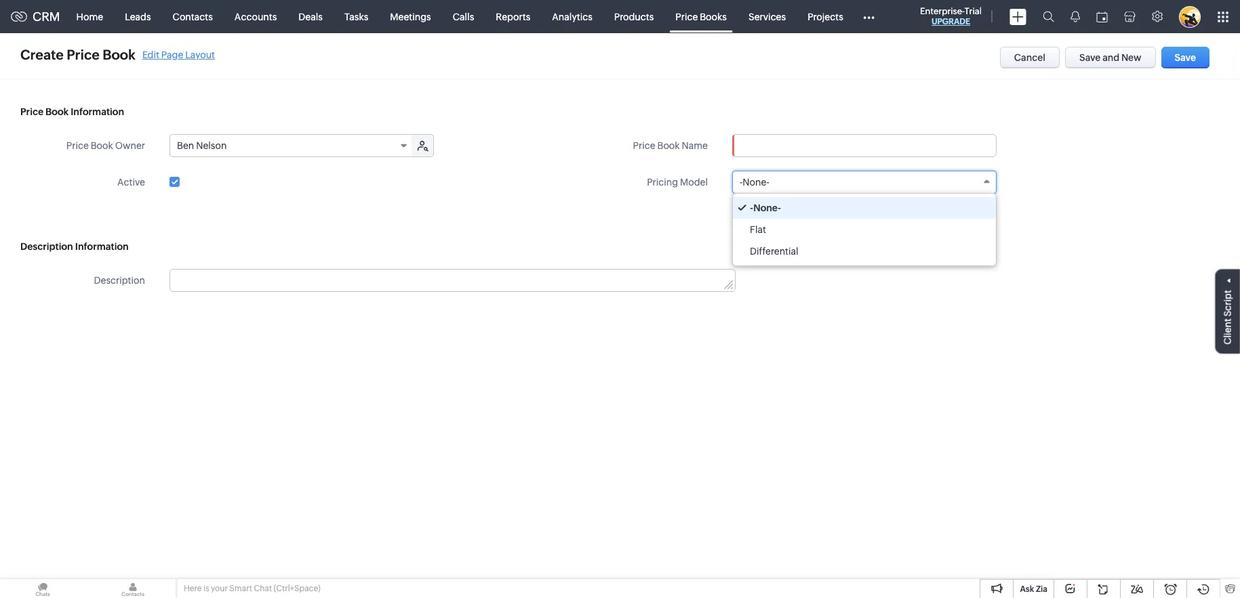 Task type: vqa. For each thing, say whether or not it's contained in the screenshot.
background 'link'
no



Task type: locate. For each thing, give the bounding box(es) containing it.
reports link
[[485, 0, 541, 33]]

1 save from the left
[[1080, 52, 1101, 63]]

1 horizontal spatial save
[[1175, 52, 1196, 63]]

accounts
[[235, 11, 277, 22]]

your
[[211, 585, 228, 594]]

0 vertical spatial -none-
[[740, 177, 769, 188]]

1 vertical spatial description
[[94, 275, 145, 286]]

crm link
[[11, 9, 60, 24]]

1 vertical spatial -none-
[[750, 203, 781, 214]]

save down profile element
[[1175, 52, 1196, 63]]

active
[[117, 177, 145, 188]]

here is your smart chat (ctrl+space)
[[184, 585, 321, 594]]

zia
[[1036, 585, 1048, 595]]

book left "name"
[[657, 140, 680, 151]]

ask zia
[[1020, 585, 1048, 595]]

1 horizontal spatial -
[[750, 203, 754, 214]]

None text field
[[732, 134, 997, 157], [170, 270, 735, 292], [732, 134, 997, 157], [170, 270, 735, 292]]

2 save from the left
[[1175, 52, 1196, 63]]

projects
[[808, 11, 843, 22]]

0 vertical spatial none-
[[743, 177, 769, 188]]

0 vertical spatial information
[[71, 106, 124, 117]]

book
[[103, 47, 136, 62], [46, 106, 69, 117], [91, 140, 113, 151], [657, 140, 680, 151]]

0 vertical spatial description
[[20, 241, 73, 252]]

save
[[1080, 52, 1101, 63], [1175, 52, 1196, 63]]

save left 'and'
[[1080, 52, 1101, 63]]

model
[[680, 177, 708, 188]]

book left the edit
[[103, 47, 136, 62]]

price down price book information
[[66, 140, 89, 151]]

list box
[[733, 194, 996, 266]]

-none- inside field
[[740, 177, 769, 188]]

price
[[676, 11, 698, 22], [67, 47, 100, 62], [20, 106, 43, 117], [66, 140, 89, 151], [633, 140, 655, 151]]

create price book edit page layout
[[20, 47, 215, 62]]

save and new
[[1080, 52, 1142, 63]]

0 vertical spatial -
[[740, 177, 743, 188]]

save and new button
[[1065, 47, 1156, 68]]

home
[[76, 11, 103, 22]]

signals element
[[1063, 0, 1088, 33]]

create menu image
[[1010, 8, 1027, 25]]

price down create
[[20, 106, 43, 117]]

pricing model
[[647, 177, 708, 188]]

contacts
[[173, 11, 213, 22]]

1 horizontal spatial description
[[94, 275, 145, 286]]

enterprise-
[[920, 6, 965, 16]]

deals
[[299, 11, 323, 22]]

edit
[[142, 49, 159, 60]]

- up flat
[[750, 203, 754, 214]]

meetings
[[390, 11, 431, 22]]

-none-
[[740, 177, 769, 188], [750, 203, 781, 214]]

book left owner
[[91, 140, 113, 151]]

ben nelson
[[177, 140, 227, 151]]

- inside field
[[740, 177, 743, 188]]

calls
[[453, 11, 474, 22]]

price up pricing
[[633, 140, 655, 151]]

- inside option
[[750, 203, 754, 214]]

client script
[[1223, 290, 1233, 345]]

book for price book information
[[46, 106, 69, 117]]

none-
[[743, 177, 769, 188], [753, 203, 781, 214]]

save for save and new
[[1080, 52, 1101, 63]]

description for description information
[[20, 241, 73, 252]]

1 vertical spatial -
[[750, 203, 754, 214]]

price books
[[676, 11, 727, 22]]

description
[[20, 241, 73, 252], [94, 275, 145, 286]]

- right model
[[740, 177, 743, 188]]

layout
[[185, 49, 215, 60]]

book down create
[[46, 106, 69, 117]]

-none- option
[[733, 197, 996, 219]]

calls link
[[442, 0, 485, 33]]

pricing
[[647, 177, 678, 188]]

0 horizontal spatial save
[[1080, 52, 1101, 63]]

1 vertical spatial none-
[[753, 203, 781, 214]]

price left books
[[676, 11, 698, 22]]

0 horizontal spatial -
[[740, 177, 743, 188]]

name
[[682, 140, 708, 151]]

smart
[[229, 585, 252, 594]]

0 horizontal spatial description
[[20, 241, 73, 252]]

book for price book owner
[[91, 140, 113, 151]]

Ben Nelson field
[[170, 135, 413, 157]]

information
[[71, 106, 124, 117], [75, 241, 129, 252]]

and
[[1103, 52, 1120, 63]]

analytics link
[[541, 0, 603, 33]]

-
[[740, 177, 743, 188], [750, 203, 754, 214]]

list box containing -none-
[[733, 194, 996, 266]]

calendar image
[[1096, 11, 1108, 22]]

Other Modules field
[[854, 6, 883, 27]]

price books link
[[665, 0, 738, 33]]

owner
[[115, 140, 145, 151]]

client
[[1223, 319, 1233, 345]]

projects link
[[797, 0, 854, 33]]



Task type: describe. For each thing, give the bounding box(es) containing it.
differential option
[[733, 241, 996, 262]]

-none- inside option
[[750, 203, 781, 214]]

analytics
[[552, 11, 593, 22]]

contacts image
[[90, 580, 176, 599]]

price down home link on the top left of page
[[67, 47, 100, 62]]

services
[[749, 11, 786, 22]]

price book owner
[[66, 140, 145, 151]]

price book name
[[633, 140, 708, 151]]

save for save
[[1175, 52, 1196, 63]]

meetings link
[[379, 0, 442, 33]]

books
[[700, 11, 727, 22]]

flat option
[[733, 219, 996, 241]]

-None- field
[[732, 171, 997, 194]]

script
[[1223, 290, 1233, 317]]

products link
[[603, 0, 665, 33]]

price book information
[[20, 106, 124, 117]]

book for price book name
[[657, 140, 680, 151]]

contacts link
[[162, 0, 224, 33]]

chat
[[254, 585, 272, 594]]

upgrade
[[932, 17, 970, 26]]

cancel
[[1014, 52, 1046, 63]]

none- inside option
[[753, 203, 781, 214]]

search image
[[1043, 11, 1054, 22]]

accounts link
[[224, 0, 288, 33]]

search element
[[1035, 0, 1063, 33]]

page
[[161, 49, 183, 60]]

ask
[[1020, 585, 1034, 595]]

price for price books
[[676, 11, 698, 22]]

signals image
[[1071, 11, 1080, 22]]

profile image
[[1179, 6, 1201, 27]]

leads
[[125, 11, 151, 22]]

cancel button
[[1000, 47, 1060, 68]]

products
[[614, 11, 654, 22]]

description information
[[20, 241, 129, 252]]

save button
[[1161, 47, 1210, 68]]

nelson
[[196, 140, 227, 151]]

ben
[[177, 140, 194, 151]]

leads link
[[114, 0, 162, 33]]

create
[[20, 47, 64, 62]]

price for price book name
[[633, 140, 655, 151]]

flat
[[750, 224, 766, 235]]

profile element
[[1171, 0, 1209, 33]]

is
[[203, 585, 209, 594]]

edit page layout link
[[142, 49, 215, 60]]

(ctrl+space)
[[274, 585, 321, 594]]

none- inside field
[[743, 177, 769, 188]]

crm
[[33, 9, 60, 24]]

description for description
[[94, 275, 145, 286]]

services link
[[738, 0, 797, 33]]

create menu element
[[1002, 0, 1035, 33]]

1 vertical spatial information
[[75, 241, 129, 252]]

home link
[[65, 0, 114, 33]]

reports
[[496, 11, 530, 22]]

here
[[184, 585, 202, 594]]

trial
[[965, 6, 982, 16]]

differential
[[750, 246, 799, 257]]

price for price book information
[[20, 106, 43, 117]]

chats image
[[0, 580, 85, 599]]

new
[[1122, 52, 1142, 63]]

deals link
[[288, 0, 334, 33]]

tasks
[[344, 11, 368, 22]]

tasks link
[[334, 0, 379, 33]]

enterprise-trial upgrade
[[920, 6, 982, 26]]

price for price book owner
[[66, 140, 89, 151]]



